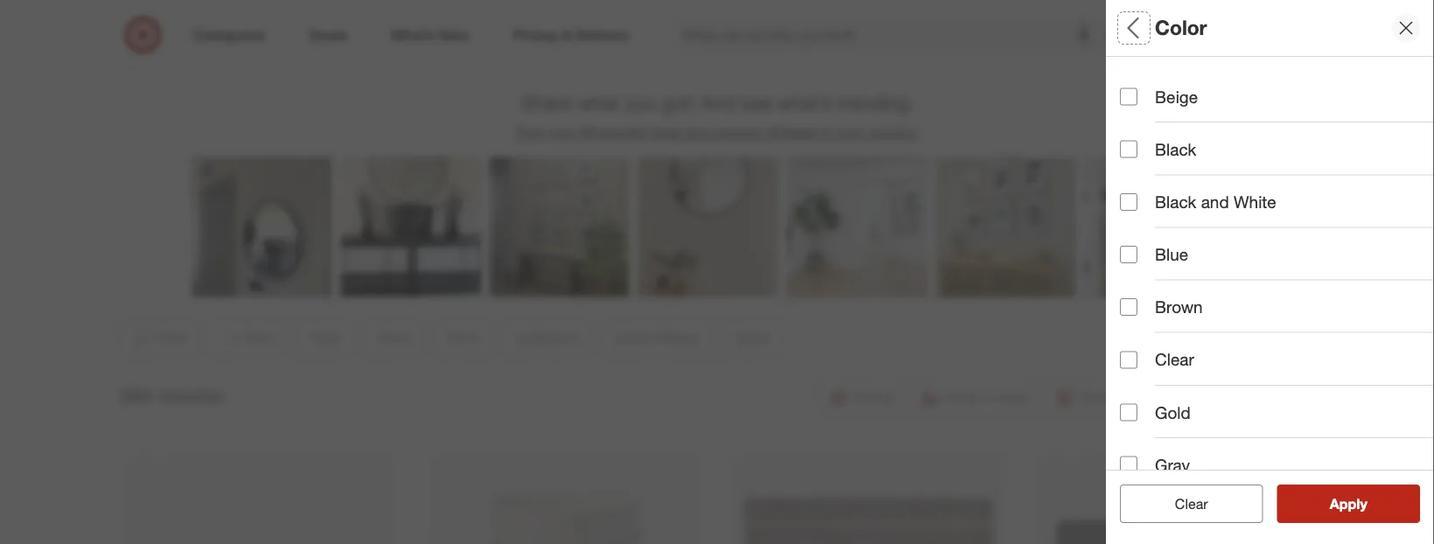Task type: locate. For each thing, give the bounding box(es) containing it.
results for 390 results
[[158, 383, 223, 408]]

post
[[516, 124, 544, 141]]

Gold checkbox
[[1120, 404, 1137, 421]]

user image by @martamccue image
[[787, 157, 927, 297]]

@target
[[768, 124, 819, 141]]

clear left all
[[1166, 495, 1199, 512]]

Brown checkbox
[[1120, 298, 1137, 316]]

gold
[[1155, 402, 1191, 422]]

0 vertical spatial color
[[1155, 15, 1207, 40]]

mention
[[713, 124, 764, 141]]

color down single
[[1120, 136, 1163, 156]]

color up storage
[[1155, 15, 1207, 40]]

clear inside button
[[1175, 495, 1208, 512]]

results right see
[[1340, 495, 1386, 512]]

2 black from the top
[[1155, 192, 1196, 212]]

guest
[[1120, 320, 1167, 340]]

bowls
[[1279, 91, 1313, 107]]

Black and White checkbox
[[1120, 193, 1137, 211]]

beige
[[1155, 87, 1198, 107]]

see
[[1311, 495, 1337, 512]]

and right finds
[[685, 124, 709, 141]]

1 horizontal spatial and
[[1201, 192, 1229, 212]]

all filters dialog
[[1106, 0, 1434, 544]]

include out of stock
[[1155, 440, 1302, 460]]

0 vertical spatial black
[[1155, 139, 1196, 159]]

clear inside button
[[1166, 495, 1199, 512]]

1 vertical spatial and
[[1201, 192, 1229, 212]]

of
[[1243, 440, 1257, 460]]

Clear checkbox
[[1120, 351, 1137, 369]]

results inside button
[[1340, 495, 1386, 512]]

clear all
[[1166, 495, 1217, 512]]

0 horizontal spatial and
[[685, 124, 709, 141]]

results
[[158, 383, 223, 408], [1340, 495, 1386, 512]]

price
[[1120, 197, 1161, 218]]

include
[[1155, 440, 1209, 460]]

your right in
[[837, 124, 864, 141]]

results for see results
[[1340, 495, 1386, 512]]

single
[[1120, 91, 1154, 107]]

black for black
[[1155, 139, 1196, 159]]

390
[[119, 383, 152, 408]]

deals
[[1120, 381, 1165, 401]]

0 horizontal spatial your
[[548, 124, 575, 141]]

390 results
[[119, 383, 223, 408]]

frames;
[[1195, 91, 1239, 107]]

black right the black and white option
[[1155, 192, 1196, 212]]

black and white
[[1155, 192, 1276, 212]]

search
[[1096, 28, 1138, 45]]

1 vertical spatial results
[[1340, 495, 1386, 512]]

storage link
[[1075, 0, 1253, 59]]

caption.
[[868, 124, 918, 141]]

see
[[741, 90, 772, 115]]

collection
[[1120, 259, 1200, 279]]

curtains link
[[896, 0, 1075, 59]]

what's
[[777, 90, 832, 115]]

clear down gray
[[1175, 495, 1208, 512]]

share
[[521, 90, 572, 115]]

2 your from the left
[[837, 124, 864, 141]]

stock
[[1262, 440, 1302, 460]]

results right 390
[[158, 383, 223, 408]]

1 vertical spatial black
[[1155, 192, 1196, 212]]

1 horizontal spatial results
[[1340, 495, 1386, 512]]

1 vertical spatial color
[[1120, 136, 1163, 156]]

1 horizontal spatial your
[[837, 124, 864, 141]]

black
[[1155, 139, 1196, 159], [1155, 192, 1196, 212]]

0 vertical spatial results
[[158, 383, 223, 408]]

clear
[[1155, 350, 1194, 370], [1166, 495, 1199, 512], [1175, 495, 1208, 512]]

clear for clear all
[[1166, 495, 1199, 512]]

furniture link
[[181, 0, 359, 59]]

deals button
[[1120, 363, 1434, 424]]

out
[[1214, 440, 1238, 460]]

0 horizontal spatial results
[[158, 383, 223, 408]]

gray
[[1155, 455, 1190, 475]]

and
[[685, 124, 709, 141], [1201, 192, 1229, 212]]

finds
[[651, 124, 681, 141]]

1 black from the top
[[1155, 139, 1196, 159]]

price button
[[1120, 179, 1434, 241]]

your
[[548, 124, 575, 141], [837, 124, 864, 141]]

your right post
[[548, 124, 575, 141]]

trending.
[[838, 90, 913, 115]]

and left "white"
[[1201, 192, 1229, 212]]

black right black option
[[1155, 139, 1196, 159]]

What can we help you find? suggestions appear below search field
[[672, 16, 1108, 54]]

color
[[1155, 15, 1207, 40], [1120, 136, 1163, 156]]

color dialog
[[1106, 0, 1434, 544]]

rugs link
[[538, 0, 717, 59]]

bath link
[[717, 0, 896, 59]]

post your #project62 finds and mention @target in your caption.
[[516, 124, 918, 141]]

collection button
[[1120, 241, 1434, 302]]

filters
[[1150, 15, 1204, 40]]



Task type: describe. For each thing, give the bounding box(es) containing it.
guest rating button
[[1120, 302, 1434, 363]]

furniture
[[246, 42, 294, 57]]

user image by @brennaberg image
[[192, 157, 332, 297]]

search button
[[1096, 16, 1138, 58]]

user image by @at.home.with.hilary image
[[1233, 157, 1373, 297]]

see results
[[1311, 495, 1386, 512]]

all
[[1120, 15, 1144, 40]]

#project62
[[579, 124, 647, 141]]

Blue checkbox
[[1120, 246, 1137, 263]]

bath
[[794, 42, 819, 57]]

and
[[700, 90, 735, 115]]

you
[[625, 90, 656, 115]]

in
[[823, 124, 833, 141]]

Black checkbox
[[1120, 141, 1137, 158]]

color inside dialog
[[1155, 15, 1207, 40]]

clear all button
[[1120, 485, 1263, 523]]

user image by @wickedhappywife image
[[341, 157, 481, 297]]

0 vertical spatial and
[[685, 124, 709, 141]]

Gray checkbox
[[1120, 456, 1137, 474]]

lighting link
[[359, 0, 538, 59]]

share what you got! and see what's trending.
[[521, 90, 913, 115]]

and inside color dialog
[[1201, 192, 1229, 212]]

all filters
[[1120, 15, 1204, 40]]

brown
[[1155, 297, 1203, 317]]

color inside button
[[1120, 136, 1163, 156]]

curtains
[[962, 42, 1008, 57]]

what
[[577, 90, 619, 115]]

snack
[[1242, 91, 1276, 107]]

user image by @arielxbaker image
[[490, 157, 630, 297]]

rugs
[[614, 42, 642, 57]]

blue
[[1155, 244, 1188, 265]]

image
[[1157, 91, 1191, 107]]

color button
[[1120, 118, 1434, 179]]

clear down guest rating
[[1155, 350, 1194, 370]]

clear for clear button
[[1175, 495, 1208, 512]]

clear button
[[1120, 485, 1263, 523]]

lighting
[[427, 42, 471, 57]]

Beige checkbox
[[1120, 88, 1137, 105]]

Include out of stock checkbox
[[1120, 441, 1137, 459]]

user image by @everydaywithmrsj image
[[936, 157, 1076, 297]]

guest rating
[[1120, 320, 1223, 340]]

got!
[[662, 90, 695, 115]]

white
[[1234, 192, 1276, 212]]

1 your from the left
[[548, 124, 575, 141]]

black for black and white
[[1155, 192, 1196, 212]]

user image by @homewithsylviac image
[[1085, 157, 1225, 297]]

post your #project62 finds and mention @target in your caption. link
[[516, 124, 918, 141]]

apply
[[1330, 495, 1367, 512]]

apply button
[[1277, 485, 1420, 523]]

type
[[1120, 69, 1157, 89]]

user image by @athomeangelique image
[[638, 157, 778, 297]]

storage
[[1143, 42, 1185, 57]]

type single image frames; snack bowls
[[1120, 69, 1313, 107]]

see results button
[[1277, 485, 1420, 523]]

rating
[[1171, 320, 1223, 340]]

all
[[1203, 495, 1217, 512]]



Task type: vqa. For each thing, say whether or not it's contained in the screenshot.
guest
yes



